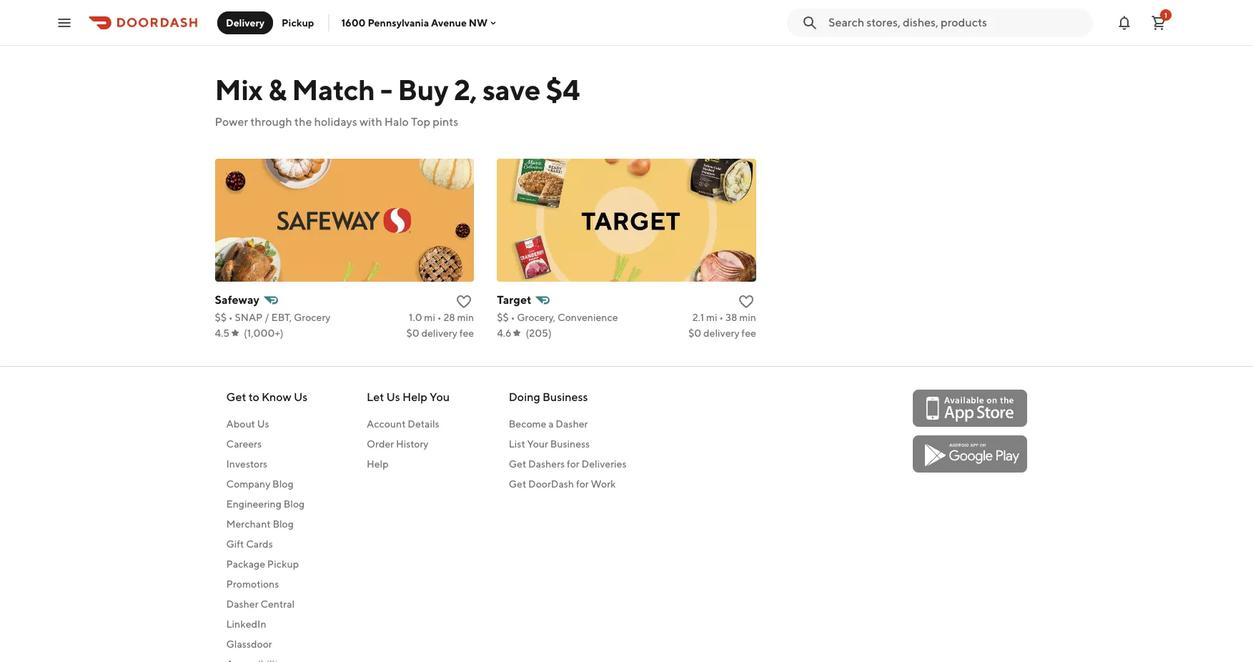 Task type: describe. For each thing, give the bounding box(es) containing it.
a
[[549, 418, 554, 430]]

1 vertical spatial dasher
[[226, 599, 259, 610]]

company
[[226, 479, 271, 490]]

gift
[[226, 539, 244, 550]]

central
[[261, 599, 295, 610]]

1
[[1165, 10, 1168, 19]]

linkedin
[[226, 619, 266, 630]]

2.1 mi • 38 min
[[693, 312, 757, 323]]

work
[[591, 479, 616, 490]]

us for about us
[[257, 418, 269, 430]]

1 vertical spatial help
[[367, 459, 389, 470]]

account details
[[367, 418, 440, 430]]

investors link
[[226, 457, 308, 471]]

open menu image
[[56, 14, 73, 31]]

get for get doordash for work
[[509, 479, 527, 490]]

merchant blog
[[226, 519, 294, 530]]

linkedin link
[[226, 617, 308, 632]]

2 • from the left
[[438, 312, 442, 323]]

match
[[292, 73, 375, 107]]

mi for target
[[707, 312, 718, 323]]

$0 for safeway
[[407, 328, 420, 339]]

glassdoor link
[[226, 637, 308, 652]]

Store search: begin typing to search for stores available on DoorDash text field
[[829, 15, 1085, 30]]

0 vertical spatial dasher
[[556, 418, 588, 430]]

become a dasher link
[[509, 417, 627, 431]]

promotions link
[[226, 577, 308, 592]]

top
[[411, 115, 431, 129]]

get dashers for deliveries link
[[509, 457, 627, 471]]

0 vertical spatial business
[[543, 391, 588, 404]]

target
[[497, 293, 532, 307]]

delivery for safeway
[[422, 328, 458, 339]]

$0 delivery fee for safeway
[[407, 328, 474, 339]]

38
[[726, 312, 738, 323]]

order history link
[[367, 437, 450, 451]]

deliveries
[[582, 459, 627, 470]]

1 horizontal spatial us
[[294, 391, 308, 404]]

engineering blog link
[[226, 497, 308, 511]]

merchant blog link
[[226, 517, 308, 531]]

to
[[249, 391, 259, 404]]

pickup inside package pickup link
[[267, 559, 299, 570]]

package
[[226, 559, 265, 570]]

for for dashers
[[567, 459, 580, 470]]

ebt,
[[271, 312, 292, 323]]

merchant
[[226, 519, 271, 530]]

min for safeway
[[457, 312, 474, 323]]

mi for safeway
[[424, 312, 436, 323]]

let
[[367, 391, 384, 404]]

$0 for target
[[689, 328, 702, 339]]

company blog link
[[226, 477, 308, 491]]

1 • from the left
[[229, 312, 233, 323]]

about us
[[226, 418, 269, 430]]

get doordash for work
[[509, 479, 616, 490]]

-
[[381, 73, 392, 107]]

blog for engineering blog
[[284, 499, 305, 510]]

doing
[[509, 391, 541, 404]]

become
[[509, 418, 547, 430]]

0 items, open order cart image
[[1151, 14, 1168, 31]]

snap
[[235, 312, 263, 323]]

delivery for target
[[704, 328, 740, 339]]

delivery
[[226, 17, 265, 28]]

(1,000+)
[[244, 328, 284, 339]]

(205)
[[526, 328, 552, 339]]

1.0
[[409, 312, 422, 323]]

1600 pennsylvania avenue nw
[[341, 17, 488, 28]]

$$ for target
[[497, 312, 509, 323]]

halo
[[385, 115, 409, 129]]

careers
[[226, 438, 262, 450]]

details
[[408, 418, 440, 430]]

package pickup
[[226, 559, 299, 570]]

get doordash for work link
[[509, 477, 627, 491]]

list
[[509, 438, 526, 450]]

28
[[444, 312, 455, 323]]

&
[[268, 73, 287, 107]]

$$ • snap / ebt, grocery
[[215, 312, 331, 323]]

holidays
[[314, 115, 357, 129]]

convenience
[[558, 312, 618, 323]]

4.5
[[215, 328, 230, 339]]

click to add this store to your saved list image
[[738, 293, 755, 310]]

3 • from the left
[[511, 312, 515, 323]]

gift cards
[[226, 539, 273, 550]]

4.6
[[497, 328, 512, 339]]

help link
[[367, 457, 450, 471]]

account
[[367, 418, 406, 430]]

with
[[360, 115, 382, 129]]

us for let us help you
[[387, 391, 400, 404]]

$0 delivery fee for target
[[689, 328, 757, 339]]



Task type: vqa. For each thing, say whether or not it's contained in the screenshot.
Expensed Meals
no



Task type: locate. For each thing, give the bounding box(es) containing it.
dasher central link
[[226, 597, 308, 612]]

package pickup link
[[226, 557, 308, 572]]

click to add this store to your saved list image
[[456, 293, 473, 310]]

order history
[[367, 438, 429, 450]]

$0 down the 1.0
[[407, 328, 420, 339]]

get down list
[[509, 459, 527, 470]]

list your business link
[[509, 437, 627, 451]]

1 min from the left
[[457, 312, 474, 323]]

0 horizontal spatial us
[[257, 418, 269, 430]]

mix
[[215, 73, 263, 107]]

blog for company blog
[[273, 479, 294, 490]]

business up the become a dasher link
[[543, 391, 588, 404]]

help left the you
[[403, 391, 428, 404]]

delivery down 2.1 mi • 38 min
[[704, 328, 740, 339]]

grocery
[[294, 312, 331, 323]]

pickup down gift cards link
[[267, 559, 299, 570]]

/
[[265, 312, 269, 323]]

safeway
[[215, 293, 260, 307]]

$$ up 4.6
[[497, 312, 509, 323]]

2 horizontal spatial us
[[387, 391, 400, 404]]

get left to
[[226, 391, 246, 404]]

0 horizontal spatial min
[[457, 312, 474, 323]]

for
[[567, 459, 580, 470], [576, 479, 589, 490]]

mi right 2.1
[[707, 312, 718, 323]]

grocery,
[[517, 312, 556, 323]]

1 horizontal spatial delivery
[[704, 328, 740, 339]]

$0 delivery fee down 2.1 mi • 38 min
[[689, 328, 757, 339]]

• left 28
[[438, 312, 442, 323]]

us up careers link
[[257, 418, 269, 430]]

1 button
[[1145, 8, 1174, 37]]

blog up gift cards link
[[273, 519, 294, 530]]

gift cards link
[[226, 537, 308, 551]]

account details link
[[367, 417, 450, 431]]

dasher central
[[226, 599, 295, 610]]

delivery down 1.0 mi • 28 min
[[422, 328, 458, 339]]

2,
[[454, 73, 477, 107]]

1 horizontal spatial $$
[[497, 312, 509, 323]]

1 vertical spatial get
[[509, 459, 527, 470]]

list your business
[[509, 438, 590, 450]]

blog up engineering blog link
[[273, 479, 294, 490]]

$0 delivery fee down 1.0 mi • 28 min
[[407, 328, 474, 339]]

4 • from the left
[[720, 312, 724, 323]]

get
[[226, 391, 246, 404], [509, 459, 527, 470], [509, 479, 527, 490]]

1 $0 delivery fee from the left
[[407, 328, 474, 339]]

for down list your business link
[[567, 459, 580, 470]]

0 horizontal spatial $0 delivery fee
[[407, 328, 474, 339]]

order
[[367, 438, 394, 450]]

promotions
[[226, 579, 279, 590]]

investors
[[226, 459, 268, 470]]

delivery
[[422, 328, 458, 339], [704, 328, 740, 339]]

buy
[[398, 73, 449, 107]]

0 vertical spatial pickup
[[282, 17, 314, 28]]

history
[[396, 438, 429, 450]]

1 fee from the left
[[460, 328, 474, 339]]

about
[[226, 418, 255, 430]]

2 vertical spatial get
[[509, 479, 527, 490]]

mix & match - buy 2, save $4
[[215, 73, 580, 107]]

1600
[[341, 17, 366, 28]]

let us help you
[[367, 391, 450, 404]]

dasher up linkedin
[[226, 599, 259, 610]]

get left doordash
[[509, 479, 527, 490]]

avenue
[[431, 17, 467, 28]]

us
[[294, 391, 308, 404], [387, 391, 400, 404], [257, 418, 269, 430]]

pickup inside pickup "button"
[[282, 17, 314, 28]]

you
[[430, 391, 450, 404]]

1 horizontal spatial mi
[[707, 312, 718, 323]]

help down order
[[367, 459, 389, 470]]

fee down 1.0 mi • 28 min
[[460, 328, 474, 339]]

doing business
[[509, 391, 588, 404]]

delivery button
[[217, 11, 273, 34]]

1600 pennsylvania avenue nw button
[[341, 17, 499, 28]]

min for target
[[740, 312, 757, 323]]

pickup
[[282, 17, 314, 28], [267, 559, 299, 570]]

2 $0 from the left
[[689, 328, 702, 339]]

• up '4.5'
[[229, 312, 233, 323]]

pints
[[433, 115, 459, 129]]

2 delivery from the left
[[704, 328, 740, 339]]

1 delivery from the left
[[422, 328, 458, 339]]

1 vertical spatial blog
[[284, 499, 305, 510]]

$$ up '4.5'
[[215, 312, 227, 323]]

2 $0 delivery fee from the left
[[689, 328, 757, 339]]

0 horizontal spatial $$
[[215, 312, 227, 323]]

business up get dashers for deliveries
[[551, 438, 590, 450]]

dashers
[[529, 459, 565, 470]]

know
[[262, 391, 292, 404]]

1 horizontal spatial $0 delivery fee
[[689, 328, 757, 339]]

us right know
[[294, 391, 308, 404]]

dasher up list your business link
[[556, 418, 588, 430]]

1 horizontal spatial dasher
[[556, 418, 588, 430]]

1 mi from the left
[[424, 312, 436, 323]]

1.0 mi • 28 min
[[409, 312, 474, 323]]

blog for merchant blog
[[273, 519, 294, 530]]

1 horizontal spatial fee
[[742, 328, 757, 339]]

about us link
[[226, 417, 308, 431]]

$0
[[407, 328, 420, 339], [689, 328, 702, 339]]

get for get to know us
[[226, 391, 246, 404]]

2 fee from the left
[[742, 328, 757, 339]]

1 vertical spatial pickup
[[267, 559, 299, 570]]

0 horizontal spatial dasher
[[226, 599, 259, 610]]

0 vertical spatial help
[[403, 391, 428, 404]]

2 vertical spatial blog
[[273, 519, 294, 530]]

1 horizontal spatial min
[[740, 312, 757, 323]]

mi right the 1.0
[[424, 312, 436, 323]]

your
[[528, 438, 549, 450]]

fee down 2.1 mi • 38 min
[[742, 328, 757, 339]]

become a dasher
[[509, 418, 588, 430]]

blog up merchant blog link
[[284, 499, 305, 510]]

cards
[[246, 539, 273, 550]]

min
[[457, 312, 474, 323], [740, 312, 757, 323]]

1 horizontal spatial $0
[[689, 328, 702, 339]]

0 vertical spatial blog
[[273, 479, 294, 490]]

$0 down 2.1
[[689, 328, 702, 339]]

0 horizontal spatial delivery
[[422, 328, 458, 339]]

for for doordash
[[576, 479, 589, 490]]

get to know us
[[226, 391, 308, 404]]

1 horizontal spatial help
[[403, 391, 428, 404]]

fee
[[460, 328, 474, 339], [742, 328, 757, 339]]

company blog
[[226, 479, 294, 490]]

us right the let
[[387, 391, 400, 404]]

• down target
[[511, 312, 515, 323]]

$$ • grocery, convenience
[[497, 312, 618, 323]]

0 vertical spatial get
[[226, 391, 246, 404]]

nw
[[469, 17, 488, 28]]

through
[[250, 115, 292, 129]]

pickup button
[[273, 11, 323, 34]]

0 horizontal spatial fee
[[460, 328, 474, 339]]

fee for safeway
[[460, 328, 474, 339]]

$$ for safeway
[[215, 312, 227, 323]]

the
[[295, 115, 312, 129]]

1 $$ from the left
[[215, 312, 227, 323]]

2 $$ from the left
[[497, 312, 509, 323]]

1 vertical spatial business
[[551, 438, 590, 450]]

power through the holidays with halo top pints
[[215, 115, 459, 129]]

0 vertical spatial for
[[567, 459, 580, 470]]

blog
[[273, 479, 294, 490], [284, 499, 305, 510], [273, 519, 294, 530]]

get dashers for deliveries
[[509, 459, 627, 470]]

2 mi from the left
[[707, 312, 718, 323]]

get for get dashers for deliveries
[[509, 459, 527, 470]]

save
[[483, 73, 541, 107]]

fee for target
[[742, 328, 757, 339]]

pickup right 'delivery' button
[[282, 17, 314, 28]]

$0 delivery fee
[[407, 328, 474, 339], [689, 328, 757, 339]]

0 horizontal spatial $0
[[407, 328, 420, 339]]

power
[[215, 115, 248, 129]]

engineering
[[226, 499, 282, 510]]

1 vertical spatial for
[[576, 479, 589, 490]]

$4
[[546, 73, 580, 107]]

2 min from the left
[[740, 312, 757, 323]]

us inside about us link
[[257, 418, 269, 430]]

min down click to add this store to your saved list icon
[[740, 312, 757, 323]]

mi
[[424, 312, 436, 323], [707, 312, 718, 323]]

glassdoor
[[226, 639, 272, 650]]

0 horizontal spatial mi
[[424, 312, 436, 323]]

min down click to add this store to your saved list image
[[457, 312, 474, 323]]

1 $0 from the left
[[407, 328, 420, 339]]

engineering blog
[[226, 499, 305, 510]]

2.1
[[693, 312, 705, 323]]

• left 38
[[720, 312, 724, 323]]

notification bell image
[[1117, 14, 1134, 31]]

for left work
[[576, 479, 589, 490]]

0 horizontal spatial help
[[367, 459, 389, 470]]



